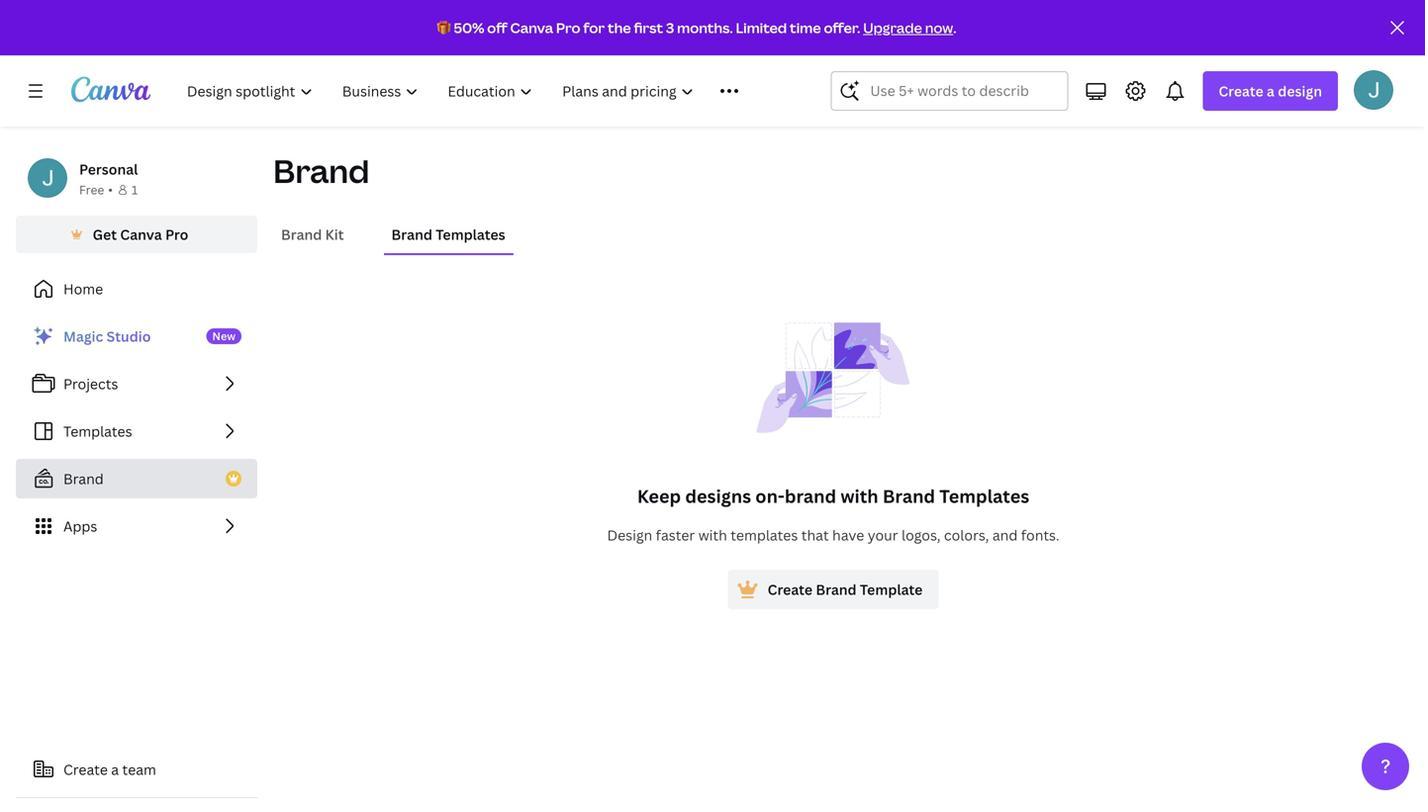 Task type: locate. For each thing, give the bounding box(es) containing it.
0 vertical spatial create
[[1219, 82, 1264, 100]]

1 horizontal spatial with
[[841, 485, 879, 509]]

apps
[[63, 517, 97, 536]]

0 vertical spatial with
[[841, 485, 879, 509]]

create inside create a team button
[[63, 761, 108, 780]]

create inside create brand template button
[[768, 581, 813, 599]]

create brand template button
[[728, 570, 939, 610]]

a inside dropdown button
[[1267, 82, 1275, 100]]

projects link
[[16, 364, 257, 404]]

with
[[841, 485, 879, 509], [699, 526, 728, 545]]

a inside button
[[111, 761, 119, 780]]

brand up apps
[[63, 470, 104, 489]]

template
[[860, 581, 923, 599]]

create a design
[[1219, 82, 1323, 100]]

that
[[802, 526, 829, 545]]

0 vertical spatial pro
[[556, 18, 581, 37]]

limited
[[736, 18, 787, 37]]

list containing magic studio
[[16, 317, 257, 546]]

with up have
[[841, 485, 879, 509]]

canva
[[510, 18, 553, 37], [120, 225, 162, 244]]

brand up brand kit 'button'
[[273, 149, 370, 193]]

.
[[954, 18, 957, 37]]

with right faster
[[699, 526, 728, 545]]

months.
[[677, 18, 733, 37]]

1
[[132, 182, 138, 198]]

brand kit
[[281, 225, 344, 244]]

create for create a team
[[63, 761, 108, 780]]

2 horizontal spatial templates
[[940, 485, 1030, 509]]

1 horizontal spatial pro
[[556, 18, 581, 37]]

logos,
[[902, 526, 941, 545]]

brand inside 'button'
[[281, 225, 322, 244]]

1 horizontal spatial a
[[1267, 82, 1275, 100]]

2 vertical spatial templates
[[940, 485, 1030, 509]]

design
[[1278, 82, 1323, 100]]

brand
[[785, 485, 837, 509]]

0 horizontal spatial templates
[[63, 422, 132, 441]]

1 vertical spatial templates
[[63, 422, 132, 441]]

1 horizontal spatial canva
[[510, 18, 553, 37]]

0 horizontal spatial create
[[63, 761, 108, 780]]

1 vertical spatial pro
[[165, 225, 188, 244]]

None search field
[[831, 71, 1069, 111]]

create
[[1219, 82, 1264, 100], [768, 581, 813, 599], [63, 761, 108, 780]]

Search search field
[[871, 72, 1029, 110]]

kit
[[325, 225, 344, 244]]

brand link
[[16, 459, 257, 499]]

create brand template
[[768, 581, 923, 599]]

pro
[[556, 18, 581, 37], [165, 225, 188, 244]]

canva right "get"
[[120, 225, 162, 244]]

0 horizontal spatial with
[[699, 526, 728, 545]]

create left team
[[63, 761, 108, 780]]

keep designs on-brand with brand templates
[[637, 485, 1030, 509]]

projects
[[63, 375, 118, 394]]

brand left kit
[[281, 225, 322, 244]]

1 vertical spatial create
[[768, 581, 813, 599]]

2 vertical spatial create
[[63, 761, 108, 780]]

design faster with templates that have your logos, colors, and fonts.
[[607, 526, 1060, 545]]

1 vertical spatial a
[[111, 761, 119, 780]]

the
[[608, 18, 631, 37]]

create left design
[[1219, 82, 1264, 100]]

pro inside button
[[165, 225, 188, 244]]

canva right off
[[510, 18, 553, 37]]

get canva pro
[[93, 225, 188, 244]]

0 vertical spatial canva
[[510, 18, 553, 37]]

upgrade
[[863, 18, 922, 37]]

0 horizontal spatial a
[[111, 761, 119, 780]]

create a team button
[[16, 750, 257, 790]]

top level navigation element
[[174, 71, 783, 111], [174, 71, 783, 111]]

list
[[16, 317, 257, 546]]

now
[[925, 18, 954, 37]]

apps link
[[16, 507, 257, 546]]

brand up the logos,
[[883, 485, 936, 509]]

off
[[487, 18, 508, 37]]

create down that
[[768, 581, 813, 599]]

0 vertical spatial a
[[1267, 82, 1275, 100]]

1 horizontal spatial templates
[[436, 225, 506, 244]]

1 vertical spatial canva
[[120, 225, 162, 244]]

studio
[[107, 327, 151, 346]]

free •
[[79, 182, 113, 198]]

create inside create a design dropdown button
[[1219, 82, 1264, 100]]

designs
[[685, 485, 751, 509]]

templates
[[436, 225, 506, 244], [63, 422, 132, 441], [940, 485, 1030, 509]]

1 horizontal spatial create
[[768, 581, 813, 599]]

1 vertical spatial with
[[699, 526, 728, 545]]

pro up home link
[[165, 225, 188, 244]]

team
[[122, 761, 156, 780]]

2 horizontal spatial create
[[1219, 82, 1264, 100]]

get canva pro button
[[16, 216, 257, 253]]

a left design
[[1267, 82, 1275, 100]]

for
[[584, 18, 605, 37]]

canva inside button
[[120, 225, 162, 244]]

0 horizontal spatial canva
[[120, 225, 162, 244]]

a left team
[[111, 761, 119, 780]]

🎁 50% off canva pro for the first 3 months. limited time offer. upgrade now .
[[437, 18, 957, 37]]

free
[[79, 182, 104, 198]]

brand templates tab panel
[[273, 255, 1394, 610]]

fonts.
[[1021, 526, 1060, 545]]

brand
[[273, 149, 370, 193], [281, 225, 322, 244], [392, 225, 433, 244], [63, 470, 104, 489], [883, 485, 936, 509], [816, 581, 857, 599]]

0 horizontal spatial pro
[[165, 225, 188, 244]]

brand right kit
[[392, 225, 433, 244]]

pro left for
[[556, 18, 581, 37]]

a
[[1267, 82, 1275, 100], [111, 761, 119, 780]]

🎁
[[437, 18, 451, 37]]

brand down design faster with templates that have your logos, colors, and fonts.
[[816, 581, 857, 599]]

0 vertical spatial templates
[[436, 225, 506, 244]]



Task type: vqa. For each thing, say whether or not it's contained in the screenshot.
2 to the right
no



Task type: describe. For each thing, give the bounding box(es) containing it.
brand inside list
[[63, 470, 104, 489]]

create a design button
[[1203, 71, 1339, 111]]

brand templates button
[[384, 216, 513, 253]]

colors,
[[944, 526, 989, 545]]

a for design
[[1267, 82, 1275, 100]]

home link
[[16, 269, 257, 309]]

new
[[212, 329, 236, 344]]

design
[[607, 526, 653, 545]]

on-
[[756, 485, 785, 509]]

create for create brand template
[[768, 581, 813, 599]]

have
[[833, 526, 865, 545]]

home
[[63, 280, 103, 298]]

templates
[[731, 526, 798, 545]]

time
[[790, 18, 821, 37]]

first
[[634, 18, 663, 37]]

magic studio
[[63, 327, 151, 346]]

personal
[[79, 160, 138, 179]]

templates inside button
[[436, 225, 506, 244]]

john smith image
[[1354, 70, 1394, 110]]

and
[[993, 526, 1018, 545]]

offer.
[[824, 18, 861, 37]]

3
[[666, 18, 674, 37]]

create for create a design
[[1219, 82, 1264, 100]]

upgrade now button
[[863, 18, 954, 37]]

magic
[[63, 327, 103, 346]]

create a team
[[63, 761, 156, 780]]

faster
[[656, 526, 695, 545]]

keep
[[637, 485, 681, 509]]

a for team
[[111, 761, 119, 780]]

50%
[[454, 18, 485, 37]]

your
[[868, 526, 898, 545]]

brand templates
[[392, 225, 506, 244]]

templates link
[[16, 412, 257, 451]]

get
[[93, 225, 117, 244]]

templates inside tab panel
[[940, 485, 1030, 509]]

templates inside list
[[63, 422, 132, 441]]

•
[[108, 182, 113, 198]]

brand kit button
[[273, 216, 352, 253]]



